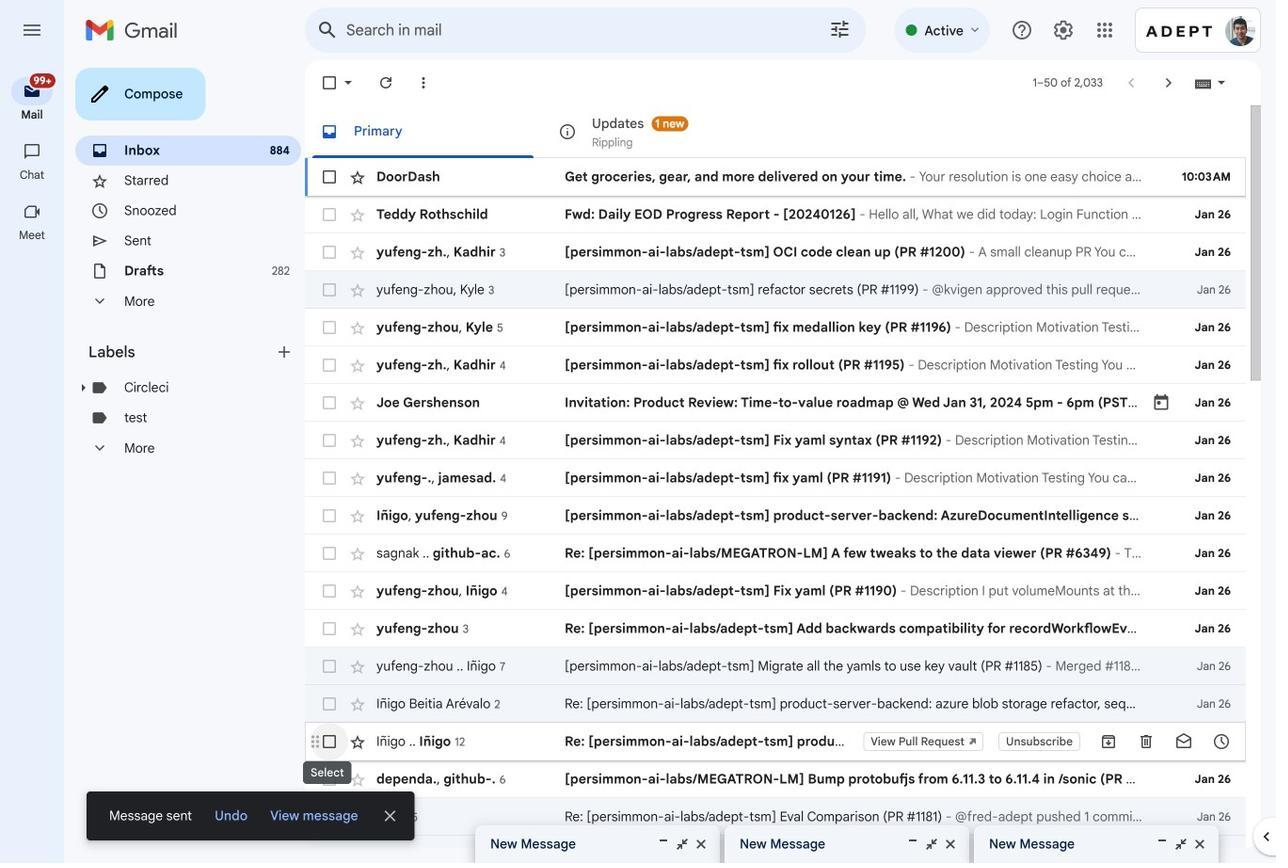 Task type: vqa. For each thing, say whether or not it's contained in the screenshot.
Advanced search options Image on the right top
yes



Task type: locate. For each thing, give the bounding box(es) containing it.
toolbar inside row
[[1090, 733, 1241, 751]]

calendar event image
[[1152, 394, 1171, 412]]

1 close image from the left
[[694, 837, 709, 852]]

toolbar
[[1090, 733, 1241, 751]]

12 row from the top
[[305, 572, 1247, 610]]

minimize image
[[656, 837, 671, 852], [1155, 837, 1170, 852]]

tooltip
[[303, 752, 352, 794]]

7 row from the top
[[305, 384, 1247, 422]]

0 horizontal spatial pop out image
[[675, 837, 690, 852]]

row
[[305, 158, 1247, 196], [305, 196, 1247, 233], [305, 233, 1247, 271], [305, 271, 1247, 309], [305, 309, 1247, 346], [305, 346, 1247, 384], [305, 384, 1247, 422], [305, 422, 1247, 459], [305, 459, 1247, 497], [305, 497, 1277, 535], [305, 535, 1247, 572], [305, 572, 1247, 610], [305, 610, 1277, 648], [305, 648, 1247, 685], [305, 685, 1277, 723], [305, 723, 1277, 761], [305, 761, 1247, 798], [305, 798, 1247, 836], [305, 836, 1247, 863]]

1 horizontal spatial minimize image
[[1155, 837, 1170, 852]]

1 minimize image from the left
[[656, 837, 671, 852]]

6 row from the top
[[305, 346, 1247, 384]]

None checkbox
[[320, 205, 339, 224], [320, 243, 339, 262], [320, 281, 339, 299], [320, 356, 339, 375], [320, 394, 339, 412], [320, 469, 339, 488], [320, 544, 339, 563], [320, 582, 339, 601], [320, 620, 339, 638], [320, 733, 339, 751], [320, 845, 339, 863], [320, 205, 339, 224], [320, 243, 339, 262], [320, 281, 339, 299], [320, 356, 339, 375], [320, 394, 339, 412], [320, 469, 339, 488], [320, 544, 339, 563], [320, 582, 339, 601], [320, 620, 339, 638], [320, 733, 339, 751], [320, 845, 339, 863]]

gmail image
[[85, 11, 187, 49]]

2 minimize image from the left
[[1155, 837, 1170, 852]]

2 close image from the left
[[1193, 837, 1208, 852]]

1 horizontal spatial pop out image
[[1174, 837, 1189, 852]]

support image
[[1011, 19, 1034, 41]]

search in mail image
[[311, 13, 345, 47]]

minimize image for 1st pop out icon from left
[[656, 837, 671, 852]]

1 horizontal spatial close image
[[1193, 837, 1208, 852]]

1 pop out image from the left
[[675, 837, 690, 852]]

heading
[[0, 107, 64, 122], [0, 168, 64, 183], [0, 228, 64, 243], [89, 343, 275, 362]]

pop out image
[[675, 837, 690, 852], [1174, 837, 1189, 852]]

navigation
[[0, 60, 66, 863]]

13 row from the top
[[305, 610, 1277, 648]]

None checkbox
[[320, 73, 339, 92], [320, 168, 339, 186], [320, 318, 339, 337], [320, 431, 339, 450], [320, 507, 339, 525], [320, 657, 339, 676], [320, 695, 339, 714], [320, 770, 339, 789], [320, 73, 339, 92], [320, 168, 339, 186], [320, 318, 339, 337], [320, 431, 339, 450], [320, 507, 339, 525], [320, 657, 339, 676], [320, 695, 339, 714], [320, 770, 339, 789]]

settings image
[[1053, 19, 1075, 41]]

4 row from the top
[[305, 271, 1247, 309]]

minimize image
[[906, 837, 921, 852]]

9 row from the top
[[305, 459, 1247, 497]]

0 horizontal spatial minimize image
[[656, 837, 671, 852]]

17 row from the top
[[305, 761, 1247, 798]]

more email options image
[[414, 73, 433, 92]]

15 row from the top
[[305, 685, 1277, 723]]

5 row from the top
[[305, 309, 1247, 346]]

0 horizontal spatial close image
[[694, 837, 709, 852]]

19 row from the top
[[305, 836, 1247, 863]]

advanced search options image
[[821, 10, 859, 48]]

main content
[[305, 105, 1277, 863]]

tab list
[[305, 105, 1247, 158]]

11 row from the top
[[305, 535, 1247, 572]]

16 row from the top
[[305, 723, 1277, 761]]

alert
[[30, 43, 1247, 841], [207, 799, 255, 833]]

close image
[[694, 837, 709, 852], [1193, 837, 1208, 852]]



Task type: describe. For each thing, give the bounding box(es) containing it.
updates, one new message, tab
[[543, 105, 781, 158]]

close image for second pop out icon
[[1193, 837, 1208, 852]]

Search in mail text field
[[346, 21, 776, 40]]

2 row from the top
[[305, 196, 1247, 233]]

3 row from the top
[[305, 233, 1247, 271]]

14 row from the top
[[305, 648, 1247, 685]]

pop out image
[[925, 837, 940, 852]]

refresh image
[[377, 73, 395, 92]]

close image for 1st pop out icon from left
[[694, 837, 709, 852]]

2 pop out image from the left
[[1174, 837, 1189, 852]]

minimize image for second pop out icon
[[1155, 837, 1170, 852]]

close image
[[943, 837, 958, 852]]

18 row from the top
[[305, 798, 1247, 836]]

1 row from the top
[[305, 158, 1247, 196]]

8 row from the top
[[305, 422, 1247, 459]]

Search in mail search field
[[305, 8, 867, 53]]

primary tab
[[305, 105, 541, 158]]

main menu image
[[21, 19, 43, 41]]

10 row from the top
[[305, 497, 1277, 535]]

select input tool image
[[1216, 75, 1228, 90]]

older image
[[1160, 73, 1179, 92]]



